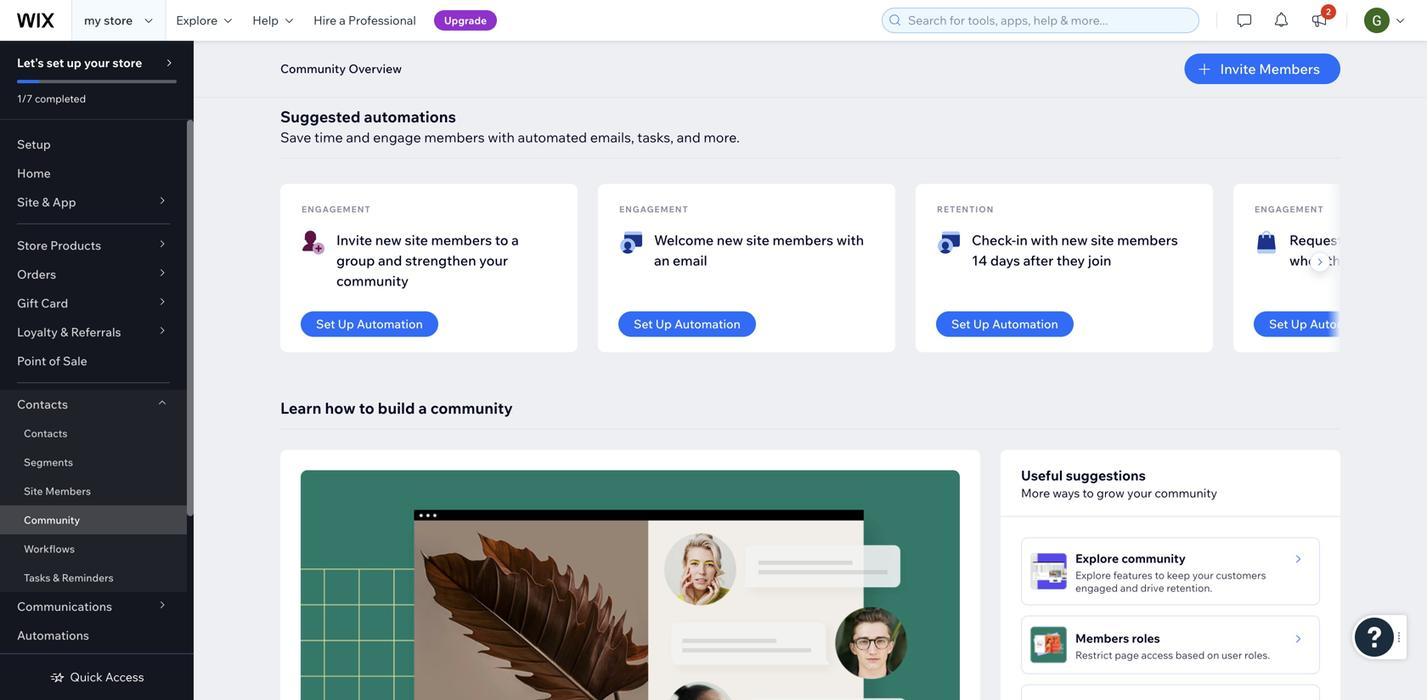 Task type: vqa. For each thing, say whether or not it's contained in the screenshot.
Quick at the left of page
yes



Task type: locate. For each thing, give the bounding box(es) containing it.
1 vertical spatial a
[[512, 232, 519, 249]]

0 horizontal spatial a
[[339, 13, 346, 28]]

1 vertical spatial list
[[280, 184, 1428, 352]]

& for loyalty
[[60, 325, 68, 340]]

2 up from the left
[[656, 317, 672, 331]]

contacts up the segments
[[24, 427, 67, 440]]

community
[[280, 61, 346, 76], [24, 514, 80, 526]]

your inside invite new site members to a group and strengthen your community
[[479, 252, 508, 269]]

site for site & app
[[17, 195, 39, 209]]

members inside invite new site members to a group and strengthen your community
[[431, 232, 492, 249]]

useful
[[1022, 467, 1063, 484]]

4 automation from the left
[[1310, 317, 1377, 331]]

3 set up automation button from the left
[[937, 311, 1074, 337]]

store
[[104, 13, 133, 28], [113, 55, 142, 70]]

explore for explore community
[[1076, 551, 1119, 566]]

setup link
[[0, 130, 187, 159]]

0 vertical spatial &
[[42, 195, 50, 209]]

new for invite
[[375, 232, 402, 249]]

4 set up automation button from the left
[[1254, 311, 1392, 337]]

invite members button
[[1185, 54, 1341, 84]]

members inside suggested automations save time and engage members with automated emails, tasks, and more.
[[424, 129, 485, 146]]

4 set from the left
[[1270, 317, 1289, 331]]

explore
[[176, 13, 218, 28], [1076, 551, 1119, 566], [1076, 569, 1112, 582]]

set up automation button down email
[[619, 311, 756, 337]]

1 horizontal spatial community
[[280, 61, 346, 76]]

setup
[[17, 137, 51, 152]]

3 engagement from the left
[[1255, 204, 1325, 215]]

how
[[325, 399, 356, 418]]

1 new from the left
[[375, 232, 402, 249]]

0 horizontal spatial with
[[488, 129, 515, 146]]

your inside useful suggestions more ways to grow your community
[[1128, 486, 1153, 501]]

customers
[[1217, 569, 1267, 582]]

explore left help in the top left of the page
[[176, 13, 218, 28]]

1 vertical spatial invite
[[337, 232, 372, 249]]

site up join
[[1091, 232, 1115, 249]]

they
[[1057, 252, 1086, 269]]

0 horizontal spatial new
[[375, 232, 402, 249]]

0 vertical spatial members
[[1260, 60, 1321, 77]]

community inside button
[[280, 61, 346, 76]]

roles.
[[1245, 649, 1271, 662]]

with inside welcome new site members with an email
[[837, 232, 864, 249]]

and inside invite new site members to a group and strengthen your community
[[378, 252, 402, 269]]

set
[[316, 317, 335, 331], [634, 317, 653, 331], [952, 317, 971, 331], [1270, 317, 1289, 331]]

4 set up automation from the left
[[1270, 317, 1377, 331]]

email
[[673, 252, 708, 269]]

store down my store
[[113, 55, 142, 70]]

2 set up automation button from the left
[[619, 311, 756, 337]]

days
[[991, 252, 1021, 269]]

2 vertical spatial explore
[[1076, 569, 1112, 582]]

3 site from the left
[[1091, 232, 1115, 249]]

community up suggested
[[280, 61, 346, 76]]

2 horizontal spatial site
[[1091, 232, 1115, 249]]

members roles
[[1076, 631, 1161, 646]]

your
[[84, 55, 110, 70], [479, 252, 508, 269], [1128, 486, 1153, 501], [1193, 569, 1214, 582]]

set up automation down days
[[952, 317, 1059, 331]]

4 up from the left
[[1292, 317, 1308, 331]]

your right grow
[[1128, 486, 1153, 501]]

& inside 'popup button'
[[42, 195, 50, 209]]

1 horizontal spatial new
[[717, 232, 744, 249]]

help button
[[242, 0, 303, 41]]

segments link
[[0, 448, 187, 477]]

0 horizontal spatial members
[[45, 485, 91, 498]]

0 vertical spatial explore
[[176, 13, 218, 28]]

sidebar element
[[0, 41, 194, 700]]

overview
[[349, 61, 402, 76]]

build
[[378, 399, 415, 418]]

engagement
[[302, 204, 371, 215], [620, 204, 689, 215], [1255, 204, 1325, 215]]

2 horizontal spatial with
[[1031, 232, 1059, 249]]

automations link
[[0, 621, 187, 650]]

invite
[[1221, 60, 1257, 77], [337, 232, 372, 249]]

2 engagement from the left
[[620, 204, 689, 215]]

1 set from the left
[[316, 317, 335, 331]]

site & app
[[17, 195, 76, 209]]

community right grow
[[1155, 486, 1218, 501]]

2 automation from the left
[[675, 317, 741, 331]]

community for community
[[24, 514, 80, 526]]

contacts
[[17, 397, 68, 412], [24, 427, 67, 440]]

a inside invite new site members to a group and strengthen your community
[[512, 232, 519, 249]]

members down the segments
[[45, 485, 91, 498]]

1 horizontal spatial with
[[837, 232, 864, 249]]

engagement up group
[[302, 204, 371, 215]]

members
[[424, 129, 485, 146], [431, 232, 492, 249], [773, 232, 834, 249], [1118, 232, 1179, 249]]

site inside welcome new site members with an email
[[747, 232, 770, 249]]

2 button
[[1301, 0, 1339, 41]]

& inside popup button
[[60, 325, 68, 340]]

automation down group
[[357, 317, 423, 331]]

workflows
[[24, 543, 75, 555]]

set up automation button down request feedback fro
[[1254, 311, 1392, 337]]

up for email
[[656, 317, 672, 331]]

0 vertical spatial list
[[280, 0, 1375, 61]]

let's set up your store
[[17, 55, 142, 70]]

gift card button
[[0, 289, 187, 318]]

0 vertical spatial contacts
[[17, 397, 68, 412]]

1 engagement from the left
[[302, 204, 371, 215]]

set up automation button down group
[[301, 311, 438, 337]]

set for group
[[316, 317, 335, 331]]

community up workflows
[[24, 514, 80, 526]]

set up automation button for email
[[619, 311, 756, 337]]

community
[[337, 272, 409, 289], [431, 399, 513, 418], [1155, 486, 1218, 501], [1122, 551, 1186, 566]]

0 horizontal spatial &
[[42, 195, 50, 209]]

and inside explore features to keep your customers engaged and drive retention.
[[1121, 582, 1139, 594]]

site
[[405, 232, 428, 249], [747, 232, 770, 249], [1091, 232, 1115, 249]]

2
[[1327, 6, 1332, 17]]

suggested automations save time and engage members with automated emails, tasks, and more.
[[280, 107, 740, 146]]

1 horizontal spatial invite
[[1221, 60, 1257, 77]]

your right keep
[[1193, 569, 1214, 582]]

2 horizontal spatial a
[[512, 232, 519, 249]]

suggestions
[[1066, 467, 1146, 484]]

2 vertical spatial &
[[53, 572, 59, 584]]

new
[[375, 232, 402, 249], [717, 232, 744, 249], [1062, 232, 1088, 249]]

time
[[314, 129, 343, 146]]

members up restrict
[[1076, 631, 1130, 646]]

1 vertical spatial explore
[[1076, 551, 1119, 566]]

Search for tools, apps, help & more... field
[[903, 8, 1194, 32]]

your inside explore features to keep your customers engaged and drive retention.
[[1193, 569, 1214, 582]]

site inside 'popup button'
[[17, 195, 39, 209]]

2 new from the left
[[717, 232, 744, 249]]

explore left features
[[1076, 569, 1112, 582]]

new inside welcome new site members with an email
[[717, 232, 744, 249]]

& right tasks
[[53, 572, 59, 584]]

0 vertical spatial community
[[280, 61, 346, 76]]

grow
[[1097, 486, 1125, 501]]

engagement up the request
[[1255, 204, 1325, 215]]

site down the segments
[[24, 485, 43, 498]]

orders button
[[0, 260, 187, 289]]

site members link
[[0, 477, 187, 506]]

set up automation for email
[[634, 317, 741, 331]]

1 up from the left
[[338, 317, 354, 331]]

site for welcome
[[747, 232, 770, 249]]

new for welcome
[[717, 232, 744, 249]]

tasks & reminders link
[[0, 563, 187, 592]]

2 vertical spatial a
[[419, 399, 427, 418]]

contacts down point of sale
[[17, 397, 68, 412]]

roles
[[1132, 631, 1161, 646]]

restrict
[[1076, 649, 1113, 662]]

set up automation down group
[[316, 317, 423, 331]]

with inside check-in with new site members 14 days after they join
[[1031, 232, 1059, 249]]

retention
[[937, 204, 995, 215]]

page
[[1115, 649, 1140, 662]]

3 set up automation from the left
[[952, 317, 1059, 331]]

communications button
[[0, 592, 187, 621]]

site
[[17, 195, 39, 209], [24, 485, 43, 498]]

2 horizontal spatial members
[[1260, 60, 1321, 77]]

0 vertical spatial store
[[104, 13, 133, 28]]

1 horizontal spatial a
[[419, 399, 427, 418]]

site inside invite new site members to a group and strengthen your community
[[405, 232, 428, 249]]

& left app
[[42, 195, 50, 209]]

2 list from the top
[[280, 184, 1428, 352]]

2 horizontal spatial &
[[60, 325, 68, 340]]

access
[[1142, 649, 1174, 662]]

automation down email
[[675, 317, 741, 331]]

1 vertical spatial &
[[60, 325, 68, 340]]

upgrade button
[[434, 10, 497, 31]]

to inside explore features to keep your customers engaged and drive retention.
[[1155, 569, 1165, 582]]

1 vertical spatial store
[[113, 55, 142, 70]]

automation down after
[[993, 317, 1059, 331]]

point of sale link
[[0, 347, 187, 376]]

1 automation from the left
[[357, 317, 423, 331]]

3 up from the left
[[974, 317, 990, 331]]

store products
[[17, 238, 101, 253]]

1 horizontal spatial &
[[53, 572, 59, 584]]

1 list from the top
[[280, 0, 1375, 61]]

drive
[[1141, 582, 1165, 594]]

2 horizontal spatial new
[[1062, 232, 1088, 249]]

store products button
[[0, 231, 187, 260]]

set up automation down request feedback fro
[[1270, 317, 1377, 331]]

set up automation button down days
[[937, 311, 1074, 337]]

1 site from the left
[[405, 232, 428, 249]]

community for community overview
[[280, 61, 346, 76]]

learn
[[280, 399, 322, 418]]

store right my
[[104, 13, 133, 28]]

1 vertical spatial contacts
[[24, 427, 67, 440]]

explore for explore features to keep your customers engaged and drive retention.
[[1076, 569, 1112, 582]]

and left drive
[[1121, 582, 1139, 594]]

0 horizontal spatial invite
[[337, 232, 372, 249]]

join
[[1089, 252, 1112, 269]]

referrals
[[71, 325, 121, 340]]

card
[[41, 296, 68, 311]]

site for invite
[[405, 232, 428, 249]]

invite inside invite new site members to a group and strengthen your community
[[337, 232, 372, 249]]

1 vertical spatial site
[[24, 485, 43, 498]]

automated
[[518, 129, 587, 146]]

your right strengthen
[[479, 252, 508, 269]]

3 new from the left
[[1062, 232, 1088, 249]]

keep
[[1167, 569, 1191, 582]]

invite for invite new site members to a group and strengthen your community
[[337, 232, 372, 249]]

3 automation from the left
[[993, 317, 1059, 331]]

& for tasks
[[53, 572, 59, 584]]

site & app button
[[0, 188, 187, 217]]

to
[[495, 232, 509, 249], [359, 399, 375, 418], [1083, 486, 1094, 501], [1155, 569, 1165, 582]]

on
[[1208, 649, 1220, 662]]

up
[[67, 55, 81, 70]]

explore inside explore features to keep your customers engaged and drive retention.
[[1076, 569, 1112, 582]]

and right time
[[346, 129, 370, 146]]

1 vertical spatial community
[[24, 514, 80, 526]]

community down group
[[337, 272, 409, 289]]

your right up
[[84, 55, 110, 70]]

members inside button
[[1260, 60, 1321, 77]]

with
[[488, 129, 515, 146], [837, 232, 864, 249], [1031, 232, 1059, 249]]

community overview button
[[272, 56, 411, 82]]

engagement up welcome
[[620, 204, 689, 215]]

new inside invite new site members to a group and strengthen your community
[[375, 232, 402, 249]]

1 set up automation button from the left
[[301, 311, 438, 337]]

site up strengthen
[[405, 232, 428, 249]]

0 horizontal spatial community
[[24, 514, 80, 526]]

& right loyalty at the left
[[60, 325, 68, 340]]

2 set up automation from the left
[[634, 317, 741, 331]]

set up automation
[[316, 317, 423, 331], [634, 317, 741, 331], [952, 317, 1059, 331], [1270, 317, 1377, 331]]

members inside check-in with new site members 14 days after they join
[[1118, 232, 1179, 249]]

members
[[1260, 60, 1321, 77], [45, 485, 91, 498], [1076, 631, 1130, 646]]

site down the home
[[17, 195, 39, 209]]

invite inside button
[[1221, 60, 1257, 77]]

1 horizontal spatial site
[[747, 232, 770, 249]]

members inside sidebar element
[[45, 485, 91, 498]]

2 set from the left
[[634, 317, 653, 331]]

3 set from the left
[[952, 317, 971, 331]]

1 horizontal spatial engagement
[[620, 204, 689, 215]]

0 vertical spatial site
[[17, 195, 39, 209]]

2 site from the left
[[747, 232, 770, 249]]

products
[[50, 238, 101, 253]]

members down '2' button
[[1260, 60, 1321, 77]]

set
[[46, 55, 64, 70]]

contacts inside popup button
[[17, 397, 68, 412]]

set up automation down email
[[634, 317, 741, 331]]

1 vertical spatial members
[[45, 485, 91, 498]]

list
[[280, 0, 1375, 61], [280, 184, 1428, 352]]

community inside sidebar element
[[24, 514, 80, 526]]

automation down request feedback fro
[[1310, 317, 1377, 331]]

hire a professional
[[314, 13, 416, 28]]

engagement for invite new site members to a group and strengthen your community
[[302, 204, 371, 215]]

and right group
[[378, 252, 402, 269]]

0 horizontal spatial engagement
[[302, 204, 371, 215]]

2 horizontal spatial engagement
[[1255, 204, 1325, 215]]

1 set up automation from the left
[[316, 317, 423, 331]]

site right welcome
[[747, 232, 770, 249]]

check-in with new site members 14 days after they join
[[972, 232, 1179, 269]]

2 vertical spatial members
[[1076, 631, 1130, 646]]

automation for group
[[357, 317, 423, 331]]

0 vertical spatial invite
[[1221, 60, 1257, 77]]

fro
[[1410, 232, 1428, 249]]

engagement for request feedback fro
[[1255, 204, 1325, 215]]

0 horizontal spatial site
[[405, 232, 428, 249]]

explore up "engaged"
[[1076, 551, 1119, 566]]



Task type: describe. For each thing, give the bounding box(es) containing it.
contacts link
[[0, 419, 187, 448]]

communications
[[17, 599, 112, 614]]

set up automation for group
[[316, 317, 423, 331]]

hire
[[314, 13, 337, 28]]

request
[[1290, 232, 1343, 249]]

quick access
[[70, 670, 144, 685]]

engage
[[373, 129, 421, 146]]

invite for invite members
[[1221, 60, 1257, 77]]

tasks,
[[638, 129, 674, 146]]

engaged
[[1076, 582, 1118, 594]]

save
[[280, 129, 311, 146]]

retention.
[[1167, 582, 1213, 594]]

with inside suggested automations save time and engage members with automated emails, tasks, and more.
[[488, 129, 515, 146]]

1 horizontal spatial members
[[1076, 631, 1130, 646]]

set up automation for 14
[[952, 317, 1059, 331]]

invite members
[[1221, 60, 1321, 77]]

up for 14
[[974, 317, 990, 331]]

in
[[1017, 232, 1028, 249]]

set up automation button for group
[[301, 311, 438, 337]]

tasks
[[24, 572, 50, 584]]

automation for 14
[[993, 317, 1059, 331]]

home link
[[0, 159, 187, 188]]

up for group
[[338, 317, 354, 331]]

let's
[[17, 55, 44, 70]]

automations
[[17, 628, 89, 643]]

welcome new site members with an email
[[654, 232, 864, 269]]

request feedback fro
[[1290, 232, 1428, 269]]

community link
[[0, 506, 187, 535]]

user
[[1222, 649, 1243, 662]]

learn how to build a community
[[280, 399, 513, 418]]

& for site
[[42, 195, 50, 209]]

home
[[17, 166, 51, 181]]

more
[[1022, 486, 1051, 501]]

and left more.
[[677, 129, 701, 146]]

restrict page access based on user roles.
[[1076, 649, 1271, 662]]

my store
[[84, 13, 133, 28]]

gift card
[[17, 296, 68, 311]]

suggested
[[280, 107, 361, 126]]

community inside useful suggestions more ways to grow your community
[[1155, 486, 1218, 501]]

automation for email
[[675, 317, 741, 331]]

list containing invite new site members to a group and strengthen your community
[[280, 184, 1428, 352]]

of
[[49, 354, 60, 368]]

gift
[[17, 296, 38, 311]]

loyalty & referrals button
[[0, 318, 187, 347]]

community inside invite new site members to a group and strengthen your community
[[337, 272, 409, 289]]

check-
[[972, 232, 1017, 249]]

after
[[1024, 252, 1054, 269]]

welcome
[[654, 232, 714, 249]]

set for 14
[[952, 317, 971, 331]]

set up automation button for 14
[[937, 311, 1074, 337]]

invite new site members to a group and strengthen your community
[[337, 232, 519, 289]]

segments
[[24, 456, 73, 469]]

hire a professional link
[[303, 0, 427, 41]]

site inside check-in with new site members 14 days after they join
[[1091, 232, 1115, 249]]

contacts for contacts link
[[24, 427, 67, 440]]

contacts for 'contacts' popup button
[[17, 397, 68, 412]]

community right "build"
[[431, 399, 513, 418]]

more.
[[704, 129, 740, 146]]

group
[[337, 252, 375, 269]]

my
[[84, 13, 101, 28]]

to inside useful suggestions more ways to grow your community
[[1083, 486, 1094, 501]]

to inside invite new site members to a group and strengthen your community
[[495, 232, 509, 249]]

1/7
[[17, 92, 33, 105]]

emails,
[[590, 129, 635, 146]]

explore community
[[1076, 551, 1186, 566]]

access
[[105, 670, 144, 685]]

professional
[[348, 13, 416, 28]]

orders
[[17, 267, 56, 282]]

explore for explore
[[176, 13, 218, 28]]

ways
[[1053, 486, 1080, 501]]

set for email
[[634, 317, 653, 331]]

point
[[17, 354, 46, 368]]

reminders
[[62, 572, 114, 584]]

sale
[[63, 354, 87, 368]]

0 vertical spatial a
[[339, 13, 346, 28]]

site members
[[24, 485, 91, 498]]

feedback
[[1346, 232, 1407, 249]]

workflows link
[[0, 535, 187, 563]]

tasks & reminders
[[24, 572, 114, 584]]

quick access button
[[50, 670, 144, 685]]

automations
[[364, 107, 456, 126]]

store
[[17, 238, 48, 253]]

completed
[[35, 92, 86, 105]]

based
[[1176, 649, 1205, 662]]

an
[[654, 252, 670, 269]]

your inside sidebar element
[[84, 55, 110, 70]]

quick
[[70, 670, 103, 685]]

members inside welcome new site members with an email
[[773, 232, 834, 249]]

new inside check-in with new site members 14 days after they join
[[1062, 232, 1088, 249]]

loyalty & referrals
[[17, 325, 121, 340]]

how to build an online community and future-proof your brand image
[[301, 470, 960, 700]]

point of sale
[[17, 354, 87, 368]]

members for invite members
[[1260, 60, 1321, 77]]

members for site members
[[45, 485, 91, 498]]

engagement for welcome new site members with an email
[[620, 204, 689, 215]]

site for site members
[[24, 485, 43, 498]]

store inside sidebar element
[[113, 55, 142, 70]]

14
[[972, 252, 988, 269]]

explore features to keep your customers engaged and drive retention.
[[1076, 569, 1267, 594]]

community up features
[[1122, 551, 1186, 566]]

loyalty
[[17, 325, 58, 340]]

contacts button
[[0, 390, 187, 419]]

upgrade
[[444, 14, 487, 27]]

app
[[52, 195, 76, 209]]



